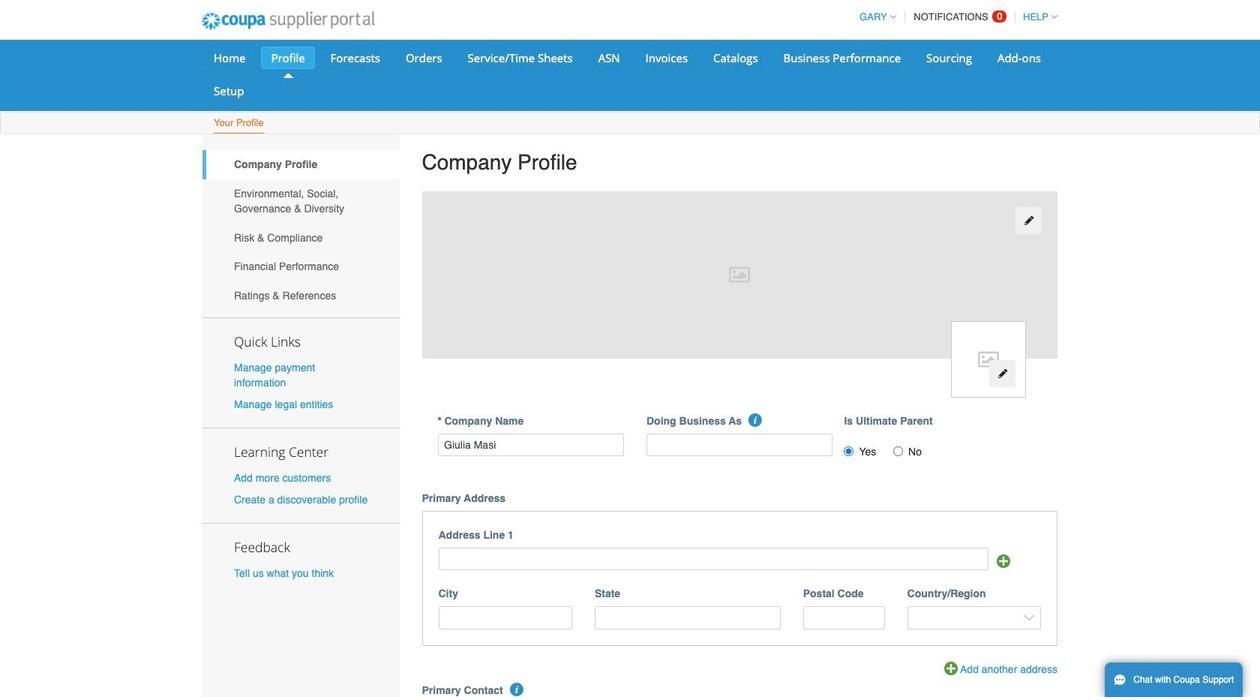 Task type: describe. For each thing, give the bounding box(es) containing it.
coupa supplier portal image
[[191, 2, 385, 40]]

add image
[[997, 555, 1011, 568]]

change image image for the background image
[[1024, 216, 1035, 226]]

change image image for logo
[[998, 369, 1008, 379]]



Task type: vqa. For each thing, say whether or not it's contained in the screenshot.
Virtual Card Reminder
no



Task type: locate. For each thing, give the bounding box(es) containing it.
None radio
[[845, 446, 854, 456]]

None text field
[[438, 433, 624, 456], [439, 547, 989, 570], [439, 606, 572, 629], [595, 606, 781, 629], [803, 606, 885, 629], [438, 433, 624, 456], [439, 547, 989, 570], [439, 606, 572, 629], [595, 606, 781, 629], [803, 606, 885, 629]]

additional information image
[[749, 413, 763, 427]]

logo image
[[951, 321, 1027, 397]]

0 horizontal spatial change image image
[[998, 369, 1008, 379]]

navigation
[[853, 2, 1058, 32]]

None radio
[[894, 446, 904, 456]]

1 horizontal spatial change image image
[[1024, 216, 1035, 226]]

1 vertical spatial change image image
[[998, 369, 1008, 379]]

change image image
[[1024, 216, 1035, 226], [998, 369, 1008, 379]]

0 vertical spatial change image image
[[1024, 216, 1035, 226]]

background image
[[422, 191, 1058, 358]]

None text field
[[647, 433, 833, 456]]

additional information image
[[510, 683, 524, 697]]



